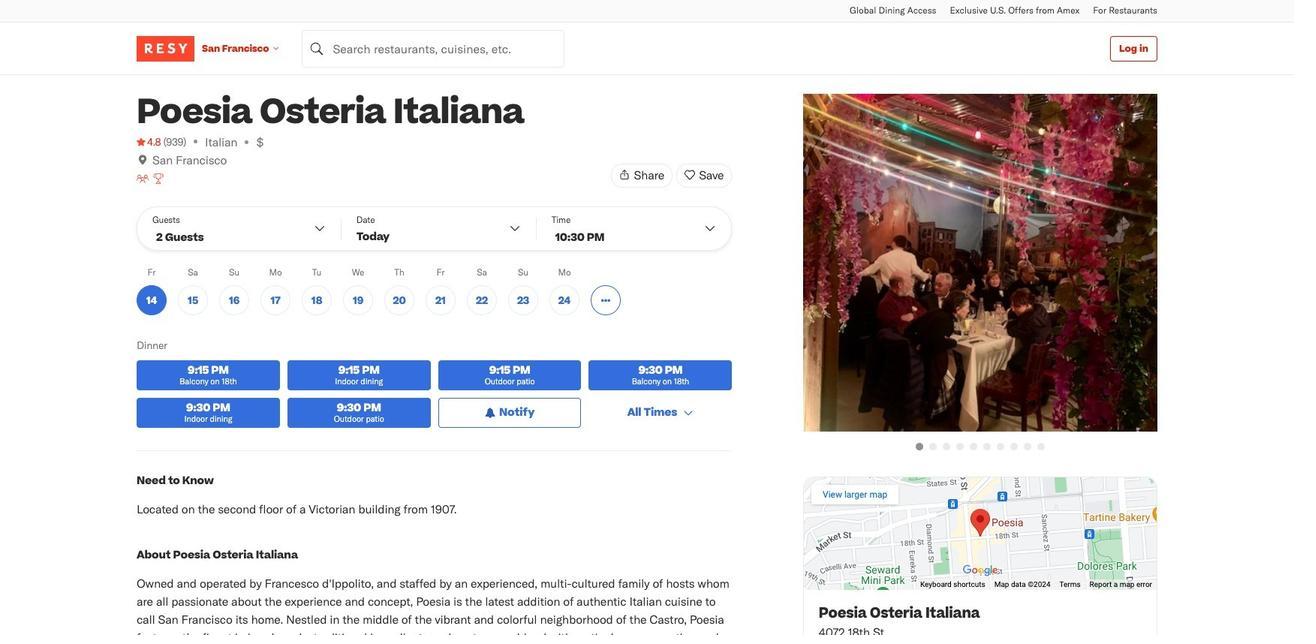 Task type: locate. For each thing, give the bounding box(es) containing it.
None field
[[302, 30, 565, 67]]

4.8 out of 5 stars image
[[137, 134, 161, 149]]



Task type: describe. For each thing, give the bounding box(es) containing it.
Search restaurants, cuisines, etc. text field
[[302, 30, 565, 67]]



